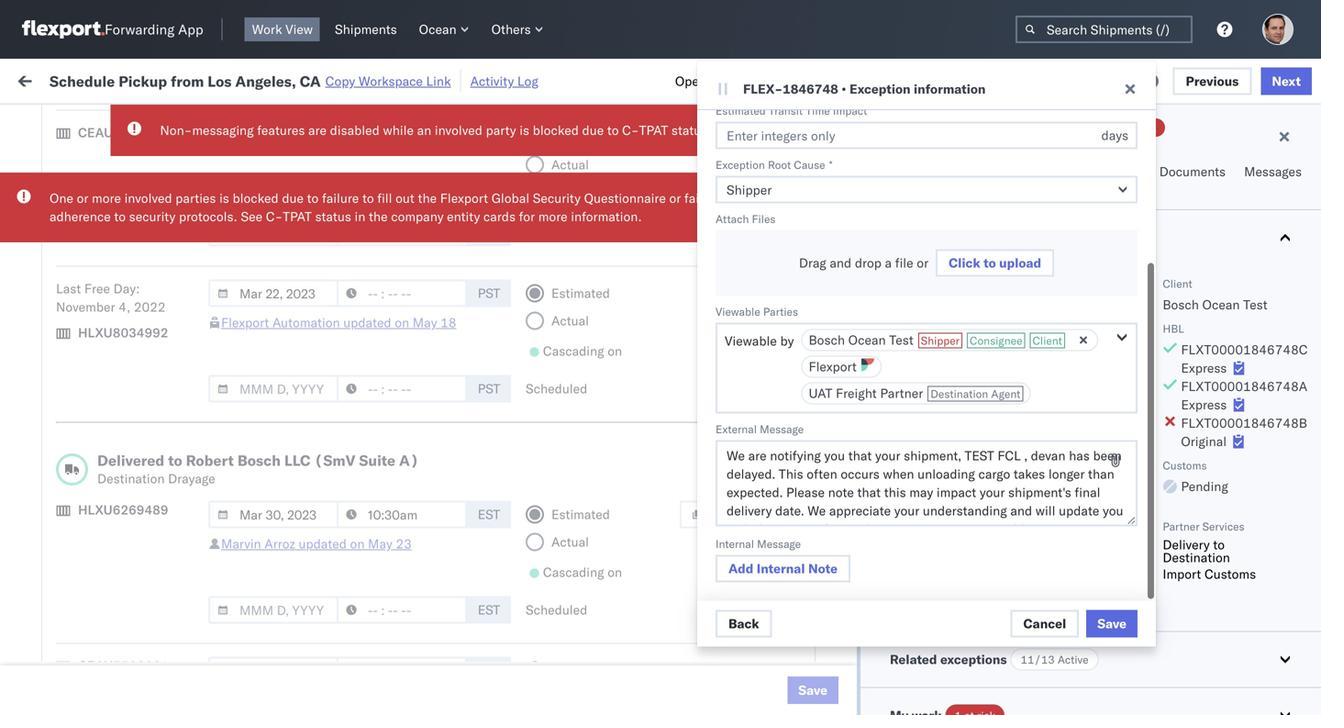 Task type: describe. For each thing, give the bounding box(es) containing it.
8:30
[[296, 628, 324, 644]]

0 horizontal spatial save button
[[788, 677, 839, 704]]

client for order
[[1011, 163, 1045, 179]]

1 uetu5238478 from the top
[[1229, 426, 1319, 442]]

batch action
[[1220, 71, 1299, 87]]

2 lagerfeld from the top
[[985, 669, 1039, 685]]

1 schedule delivery appointment button from the top
[[42, 223, 226, 243]]

1 actual from the top
[[552, 157, 589, 173]]

3 pst from the top
[[478, 285, 501, 301]]

pm right 8:30
[[327, 628, 347, 644]]

test123456 button
[[909, 477, 987, 493]]

3 resize handle column header from the left
[[531, 142, 553, 715]]

work,
[[193, 114, 222, 128]]

lhuu7894563, for 4:00 pm pst, dec 23, 2022
[[1131, 507, 1226, 523]]

import work button
[[155, 71, 231, 87]]

1 fcl from the top
[[603, 184, 626, 200]]

flex-2395849
[[1014, 184, 1109, 200]]

1 lagerfeld from the top
[[985, 628, 1039, 644]]

5 -- : -- -- text field from the top
[[337, 657, 467, 684]]

vandelay for vandelay west
[[801, 184, 854, 200]]

one or more involved parties is blocked due to failure to fill out the flexport global security questionnaire or failure to demonstrate adherence to security protocols. see c-tpat status in the company entity cards for more information.
[[50, 190, 814, 224]]

11:59 pm pdt, nov 4, 2022 for schedule pickup from los angeles, ca
[[296, 265, 464, 281]]

pst, for 4:00 pm pst, dec 23, 2022
[[350, 507, 378, 523]]

pm up flex-1846748 link
[[936, 73, 956, 89]]

2 gvcu5265864, from the top
[[1131, 668, 1225, 684]]

flexport automation updated on may 18
[[221, 314, 457, 330]]

confirm for confirm pickup from los angeles, ca
[[42, 497, 89, 513]]

pm right 11:00
[[335, 386, 355, 402]]

0 vertical spatial save button
[[1087, 610, 1138, 637]]

4, inside the last free day: november 4, 2022
[[119, 299, 131, 315]]

delivery up day:
[[100, 224, 147, 240]]

and
[[830, 255, 852, 271]]

schedule for schedule delivery appointment button associated with 11:59 pm pdt, nov 4, 2022
[[42, 304, 97, 320]]

delivered
[[97, 451, 165, 470]]

23, for dec
[[408, 507, 428, 523]]

1 ocean fcl from the top
[[562, 184, 626, 200]]

jan for 23,
[[381, 628, 402, 644]]

test123456 down the messages button
[[1250, 224, 1322, 241]]

pst, for 11:59 pm pst, jan 12, 2023
[[358, 588, 386, 604]]

0 vertical spatial partner
[[881, 385, 924, 401]]

lhuu7894563, for 11:59 pm pst, dec 13, 2022
[[1131, 466, 1226, 482]]

to left security
[[114, 208, 126, 224]]

estimated transit time impact
[[716, 104, 868, 118]]

mode inside button
[[562, 150, 590, 164]]

1846748 down available
[[1053, 346, 1109, 362]]

to up mode button
[[608, 122, 619, 138]]

documents inside button
[[1160, 163, 1227, 179]]

0 vertical spatial message
[[266, 71, 318, 87]]

drag
[[800, 255, 827, 271]]

1 upload customs clearance documents button from the top
[[42, 173, 261, 212]]

security
[[129, 208, 176, 224]]

scheduled for est
[[526, 602, 588, 618]]

agent
[[992, 387, 1021, 401]]

los for flex-1889466 schedule pickup from los angeles, ca button
[[173, 416, 194, 432]]

copy workspace link button
[[326, 73, 451, 89]]

internal message
[[716, 537, 802, 551]]

ca for flex-1846748's schedule pickup from los angeles, ca button
[[42, 273, 60, 289]]

omkar
[[731, 73, 772, 89]]

2 -- : -- -- text field from the top
[[337, 219, 467, 246]]

2 ceau7522281 from the top
[[78, 658, 169, 674]]

others
[[492, 21, 531, 37]]

priority shipment
[[891, 277, 998, 291]]

test123456 up flxt00001846748c
[[1250, 305, 1322, 321]]

container numbers
[[1131, 143, 1180, 171]]

ceau7522281, for schedule delivery appointment
[[1131, 305, 1225, 321]]

netherlands
[[42, 677, 114, 693]]

1 gvcu5265864, nyku9743990 from the top
[[1131, 628, 1319, 644]]

to left fill
[[363, 190, 374, 206]]

blocked inside one or more involved parties is blocked due to failure to fill out the flexport global security questionnaire or failure to demonstrate adherence to security protocols. see c-tpat status in the company entity cards for more information.
[[233, 190, 279, 206]]

resize handle column header for the workitem button
[[263, 142, 285, 715]]

flex- down the flex id button
[[1014, 184, 1053, 200]]

automation
[[273, 314, 340, 330]]

clearance for 2nd upload customs clearance documents link
[[142, 376, 201, 392]]

shipment highlights
[[891, 230, 1014, 246]]

appointment for 11:59 pm pst, dec 13, 2022
[[150, 466, 226, 482]]

schedule for 1st schedule delivery appointment button from the top
[[42, 224, 97, 240]]

0 horizontal spatial work
[[199, 71, 231, 87]]

4, right •
[[882, 73, 894, 89]]

message (0)
[[266, 71, 342, 87]]

external
[[716, 422, 757, 436]]

0 vertical spatial the
[[418, 190, 437, 206]]

confirm for confirm delivery
[[42, 547, 89, 563]]

flex- up upload
[[1014, 224, 1053, 241]]

23
[[396, 536, 412, 552]]

file
[[896, 255, 914, 271]]

lhuu7894563, uetu5238478 for 6:00 am pst, dec 24, 2022
[[1131, 547, 1319, 563]]

pst for third -- : -- -- text box
[[478, 381, 501, 397]]

workitem button
[[11, 146, 266, 164]]

tpat inside one or more involved parties is blocked due to failure to fill out the flexport global security questionnaire or failure to demonstrate adherence to security protocols. see c-tpat status in the company entity cards for more information.
[[283, 208, 312, 224]]

1 failure from the left
[[322, 190, 359, 206]]

my
[[18, 67, 48, 92]]

confirm pickup from los angeles, ca
[[42, 497, 240, 532]]

1889466 for 4:00 pm pst, dec 23, 2022
[[1053, 507, 1109, 523]]

flex- right bond
[[1014, 507, 1053, 523]]

nov down out
[[390, 224, 414, 241]]

client for bosch
[[1163, 277, 1193, 291]]

2022 inside the last free day: november 4, 2022
[[134, 299, 166, 315]]

customs down the workitem button
[[87, 174, 139, 190]]

route button
[[1055, 155, 1106, 209]]

confirm delivery link
[[42, 546, 140, 564]]

0 horizontal spatial for
[[175, 114, 190, 128]]

uetu5238478 for 6:00 am pst, dec 24, 2022
[[1229, 547, 1319, 563]]

pst, for 11:59 pm pst, dec 13, 2022
[[358, 467, 386, 483]]

hlxu6269489, for schedule pickup from los angeles, ca
[[1229, 264, 1322, 280]]

an
[[417, 122, 432, 138]]

flex- up "agent"
[[1014, 346, 1053, 362]]

1 -- : -- -- text field from the top
[[337, 123, 467, 151]]

Please type here (tag users with @) text field
[[716, 440, 1138, 526]]

schedule pickup from rotterdam, netherlands button
[[42, 658, 261, 696]]

message for internal message
[[757, 537, 802, 551]]

c- inside one or more involved parties is blocked due to failure to fill out the flexport global security questionnaire or failure to demonstrate adherence to security protocols. see c-tpat status in the company entity cards for more information.
[[266, 208, 283, 224]]

pst for 4th -- : -- -- text box from the bottom
[[478, 224, 501, 241]]

: for snoozed
[[422, 114, 426, 128]]

2 upload customs clearance documents button from the top
[[42, 375, 261, 414]]

partner inside partner services delivery to destination import customs dangerous goods
[[1163, 520, 1200, 533]]

flex- up 11/13
[[1014, 628, 1053, 644]]

fcl for schedule pickup from los angeles, ca link for flex-1846748
[[603, 265, 626, 281]]

nov for schedule pickup from los angeles, ca
[[390, 265, 414, 281]]

consignee left "broker"
[[970, 334, 1023, 347]]

11:59 up automation
[[296, 265, 331, 281]]

flexport inside one or more involved parties is blocked due to failure to fill out the flexport global security questionnaire or failure to demonstrate adherence to security protocols. see c-tpat status in the company entity cards for more information.
[[440, 190, 488, 206]]

2 karl from the top
[[958, 669, 981, 685]]

Search Work text field
[[705, 66, 905, 93]]

2 schedule pickup from los angeles, ca button from the top
[[42, 335, 261, 373]]

demo
[[733, 588, 767, 604]]

2 2130387 from the top
[[1053, 669, 1109, 685]]

pm up 8:30 pm pst, jan 23, 2023
[[335, 588, 355, 604]]

: for status
[[131, 114, 135, 128]]

block
[[1129, 121, 1157, 134]]

client name
[[681, 150, 743, 164]]

ocean fcl for schedule pickup from los angeles, ca link for flex-1846748
[[562, 265, 626, 281]]

shipment highlights button
[[861, 210, 1322, 265]]

to up status at the left top
[[307, 190, 319, 206]]

schedule for flex-1889466 schedule pickup from los angeles, ca button
[[42, 416, 97, 432]]

test123456 up abcdefg78
[[1250, 386, 1322, 402]]

viewable for viewable by
[[725, 333, 777, 349]]

schedule pickup from los angeles, ca button for flex-1893174
[[42, 577, 261, 616]]

8,
[[416, 386, 428, 402]]

11:59 up 11:00
[[296, 305, 331, 321]]

pickup up ready at the top of page
[[119, 72, 167, 90]]

filtered
[[18, 112, 63, 129]]

demonstrate
[[740, 190, 814, 206]]

hlxu6269489
[[78, 502, 168, 518]]

documents down workitem
[[42, 192, 109, 208]]

1 horizontal spatial no
[[891, 291, 908, 307]]

client left available
[[1033, 334, 1063, 347]]

pm left in
[[335, 224, 355, 241]]

hlxu6269489, for upload customs clearance documents
[[1229, 386, 1322, 402]]

1 horizontal spatial more
[[539, 208, 568, 224]]

1 integration test account - karl lagerfeld from the top
[[801, 628, 1039, 644]]

viewable by
[[725, 333, 795, 349]]

actual for pst
[[552, 313, 589, 329]]

0 horizontal spatial no
[[430, 114, 445, 128]]

consignee left goods
[[885, 588, 947, 604]]

1 ceau7522281, from the top
[[1131, 224, 1225, 240]]

pst, for 6:00 am pst, dec 24, 2022
[[351, 548, 379, 564]]

4, down 26,
[[417, 224, 429, 241]]

flex- down "agent"
[[1014, 426, 1053, 442]]

pickup for schedule pickup from rotterdam, netherlands button
[[100, 659, 139, 675]]

flexport for flexport demo consignee
[[681, 588, 729, 604]]

involved inside one or more involved parties is blocked due to failure to fill out the flexport global security questionnaire or failure to demonstrate adherence to security protocols. see c-tpat status in the company entity cards for more information.
[[124, 190, 172, 206]]

client order
[[1011, 163, 1045, 198]]

schedule delivery appointment for 11:59 pm pdt, nov 4, 2022
[[42, 304, 226, 320]]

est for scheduled
[[478, 602, 501, 618]]

documents up delivered
[[42, 394, 109, 410]]

1 - from the top
[[947, 628, 955, 644]]

2 upload customs clearance documents link from the top
[[42, 375, 261, 412]]

work
[[53, 67, 100, 92]]

los up status : ready for work, blocked, in progress
[[208, 72, 232, 90]]

4 -- : -- -- text field from the top
[[337, 501, 467, 528]]

parties
[[176, 190, 216, 206]]

pdt, right automation
[[358, 305, 387, 321]]

ca for 'confirm pickup from los angeles, ca' 'button' on the left bottom of page
[[42, 515, 60, 532]]

11:59 pm pst, jan 12, 2023
[[296, 588, 468, 604]]

adherence
[[50, 208, 111, 224]]

documents available for broker
[[1027, 322, 1148, 350]]

from for schedule pickup from los angeles, ca link for flex-1846748
[[143, 255, 170, 271]]

2 gvcu5265864, nyku9743990 from the top
[[1131, 668, 1319, 684]]

4, left 18
[[417, 305, 429, 321]]

1 11:59 pm pdt, nov 4, 2022 from the top
[[296, 224, 464, 241]]

1 est from the top
[[478, 506, 501, 522]]

0 vertical spatial import
[[155, 71, 196, 87]]

2 schedule pickup from los angeles, ca link from the top
[[42, 335, 261, 371]]

schedule delivery appointment link for 11:59 pm pdt, nov 4, 2022
[[42, 303, 226, 322]]

shipments
[[335, 21, 397, 37]]

incoterm
[[891, 322, 935, 336]]

test inside client bosch ocean test incoterm fob
[[1244, 297, 1268, 313]]

rotterdam,
[[173, 659, 238, 675]]

4 ceau7522281, hlxu6269489, from the top
[[1131, 345, 1322, 361]]

1 1889466 from the top
[[1053, 426, 1109, 442]]

2023 for 8:30 pm pst, jan 23, 2023
[[428, 628, 460, 644]]

deadline button
[[286, 146, 470, 164]]

last
[[56, 280, 81, 297]]

customs up pending
[[1163, 459, 1208, 472]]

files
[[752, 212, 776, 226]]

delivery for 11:59 pm pdt, nov 4, 2022
[[100, 304, 147, 320]]

1 ceau7522281, hlxu6269489, from the top
[[1131, 224, 1322, 240]]

1 appointment from the top
[[150, 224, 226, 240]]

pm up 11:00 pm pst, nov 8, 2022
[[335, 305, 355, 321]]

work button
[[956, 155, 1003, 209]]

2 horizontal spatial or
[[917, 255, 929, 271]]

1 lhuu7894563, from the top
[[1131, 426, 1226, 442]]

to up "attach" on the top of page
[[725, 190, 737, 206]]

schedule for 8:30 pm pst, jan 23, 2023's schedule delivery appointment button
[[42, 627, 97, 644]]

upload customs clearance documents for first upload customs clearance documents link from the top
[[42, 174, 201, 208]]

confirm delivery
[[42, 547, 140, 563]]

for inside one or more involved parties is blocked due to failure to fill out the flexport global security questionnaire or failure to demonstrate adherence to security protocols. see c-tpat status in the company entity cards for more information.
[[519, 208, 535, 224]]

test123456 up the wants flexport in-bond transit
[[909, 477, 987, 493]]

1 horizontal spatial blocked
[[533, 122, 579, 138]]

0 vertical spatial tpat
[[640, 122, 669, 138]]

1 nyku9743990 from the top
[[1229, 628, 1319, 644]]

at
[[384, 71, 396, 87]]

2 vertical spatial express
[[909, 494, 955, 510]]

Enter integers only number field
[[716, 122, 1138, 149]]

transit inside the wants flexport in-bond transit
[[891, 534, 925, 548]]

batch action button
[[1191, 66, 1311, 93]]

exception root cause *
[[716, 158, 833, 172]]

2 account from the top
[[895, 669, 943, 685]]

1846748 down information
[[929, 118, 993, 137]]

from up work,
[[171, 72, 204, 90]]

1846748 right upload
[[1053, 265, 1109, 281]]

1 horizontal spatial mode
[[1027, 277, 1055, 291]]

non-
[[160, 122, 192, 138]]

flex- up estimated transit time impact on the top right of page
[[744, 81, 783, 97]]

destination inside partner services delivery to destination import customs dangerous goods
[[1163, 549, 1231, 566]]

flexport demo consignee
[[681, 588, 832, 604]]

deadline
[[296, 150, 340, 164]]

12:00
[[296, 184, 331, 200]]

partner services delivery to destination import customs dangerous goods
[[891, 520, 1257, 602]]

1846748 down 2395849
[[1053, 224, 1109, 241]]

0 vertical spatial c-
[[623, 122, 640, 138]]

appointment for 11:59 pm pdt, nov 4, 2022
[[150, 304, 226, 320]]

cascading on for pst
[[543, 343, 623, 359]]

schedule delivery appointment for 8:30 pm pst, jan 23, 2023
[[42, 627, 226, 644]]

client for name
[[681, 150, 711, 164]]

log
[[518, 73, 539, 89]]

while
[[383, 122, 414, 138]]

flex- up cancel at the right bottom of the page
[[1014, 588, 1053, 604]]

pickup for 'confirm pickup from los angeles, ca' 'button' on the left bottom of page
[[92, 497, 132, 513]]

1 horizontal spatial or
[[670, 190, 681, 206]]

parties
[[764, 305, 799, 319]]

upload for first upload customs clearance documents link from the top
[[42, 174, 84, 190]]

2 schedule pickup from los angeles, ca from the top
[[42, 336, 247, 370]]

exceptions
[[941, 651, 1008, 667]]

angeles, inside the confirm pickup from los angeles, ca
[[190, 497, 240, 513]]

previous button
[[1174, 67, 1253, 95]]

1 2130387 from the top
[[1053, 628, 1109, 644]]

dangerous
[[891, 588, 944, 602]]

1 horizontal spatial involved
[[435, 122, 483, 138]]

flxt00001846748b
[[1182, 415, 1308, 431]]

1 gvcu5265864, from the top
[[1131, 628, 1225, 644]]

13,
[[416, 467, 436, 483]]

1846748 up 'time'
[[783, 81, 839, 97]]

customs down hlxu8034992
[[87, 376, 139, 392]]

los for flex-1846748's schedule pickup from los angeles, ca button
[[173, 255, 194, 271]]

order
[[1011, 182, 1044, 198]]

0 horizontal spatial or
[[77, 190, 88, 206]]

-- : -- -- text field for pst
[[337, 280, 467, 307]]

Search Shipments (/) text field
[[1016, 16, 1193, 43]]

1 horizontal spatial save
[[1098, 615, 1127, 631]]

disabled
[[330, 122, 380, 138]]

0 horizontal spatial internal
[[716, 537, 755, 551]]

schedule pickup from los angeles, ca link for flex-1893174
[[42, 577, 261, 614]]

2023 for 11:59 pm pst, jan 12, 2023
[[436, 588, 468, 604]]

MMM D, YYYY text field
[[208, 123, 339, 151]]

1 ceau7522281 from the top
[[78, 124, 169, 140]]

*
[[830, 158, 833, 172]]

1 integration from the top
[[801, 628, 864, 644]]

1 horizontal spatial due
[[583, 122, 604, 138]]

schedule delivery appointment button for 8:30 pm pst, jan 23, 2023
[[42, 627, 226, 647]]

flex- down 11/13
[[1014, 669, 1053, 685]]

pdt, up in
[[359, 184, 388, 200]]

1 scheduled from the top
[[526, 224, 588, 241]]

pdt, down in
[[358, 265, 387, 281]]

flex- up hold
[[1014, 467, 1053, 483]]

0 horizontal spatial more
[[92, 190, 121, 206]]

test123456 up flxt00001846748a
[[1250, 346, 1322, 362]]

flex- down highlights
[[1014, 265, 1053, 281]]

2 integration from the top
[[801, 669, 864, 685]]

4 hlxu6269489, from the top
[[1229, 345, 1322, 361]]

to inside the delivered to robert bosch llc (smv suite a) destination drayage
[[168, 451, 182, 470]]

flex- up "broker"
[[1014, 305, 1053, 321]]

fcl for schedule delivery appointment link related to 11:59 pm pdt, nov 4, 2022
[[603, 305, 626, 321]]

global
[[492, 190, 530, 206]]

0 vertical spatial is
[[520, 122, 530, 138]]

1 maeu94084 from the top
[[1250, 628, 1322, 644]]

party
[[486, 122, 517, 138]]

customs inside partner services delivery to destination import customs dangerous goods
[[1205, 566, 1257, 582]]

2 flex-2130387 from the top
[[1014, 669, 1109, 685]]

dec for 23,
[[381, 507, 405, 523]]

1 schedule delivery appointment from the top
[[42, 224, 226, 240]]

shipper
[[922, 334, 960, 347]]

next
[[1273, 73, 1302, 89]]

1 cascading on from the top
[[543, 187, 623, 203]]

wants
[[891, 520, 922, 533]]

resize handle column header for the flex id button
[[1100, 142, 1122, 715]]

1846748 up documents available for broker
[[1053, 305, 1109, 321]]

summary
[[891, 163, 949, 179]]

add internal note
[[729, 560, 838, 577]]

cause
[[794, 158, 826, 172]]

pickup for flex-1889466 schedule pickup from los angeles, ca button
[[100, 416, 139, 432]]

client order button
[[1003, 155, 1055, 209]]

resize handle column header for container numbers button
[[1219, 142, 1241, 715]]

documents inside documents available for broker
[[1027, 322, 1084, 336]]

schedule for schedule pickup from rotterdam, netherlands button
[[42, 659, 97, 675]]

forwarding app link
[[22, 20, 203, 39]]

highlights
[[953, 230, 1014, 246]]

flex-1846748 • exception information
[[744, 81, 986, 97]]

Shipper text field
[[716, 176, 1138, 203]]

fcl for 'confirm pickup from los angeles, ca' link
[[603, 507, 626, 523]]

vandelay west
[[801, 184, 886, 200]]



Task type: vqa. For each thing, say whether or not it's contained in the screenshot.
Destination location
no



Task type: locate. For each thing, give the bounding box(es) containing it.
-- : -- -- text field
[[337, 123, 467, 151], [337, 219, 467, 246], [337, 375, 467, 403], [337, 501, 467, 528], [337, 657, 467, 684]]

4 lhuu7894563, from the top
[[1131, 547, 1226, 563]]

schedule for schedule delivery appointment button associated with 11:59 pm pst, dec 13, 2022
[[42, 466, 97, 482]]

appointment for 8:30 pm pst, jan 23, 2023
[[150, 627, 226, 644]]

1 vertical spatial est
[[478, 602, 501, 618]]

destination
[[931, 387, 989, 401], [97, 470, 165, 487], [1163, 549, 1231, 566]]

fcl for 8:30 pm pst, jan 23, 2023's schedule delivery appointment link
[[603, 628, 626, 644]]

2 schedule delivery appointment button from the top
[[42, 303, 226, 324]]

2 failure from the left
[[685, 190, 722, 206]]

schedule pickup from los angeles, ca down "confirm delivery" button
[[42, 578, 247, 612]]

upload for 2nd upload customs clearance documents link
[[42, 376, 84, 392]]

0 vertical spatial work
[[252, 21, 282, 37]]

lhuu7894563, uetu5238478 for 4:00 pm pst, dec 23, 2022
[[1131, 507, 1319, 523]]

am for pdt,
[[335, 184, 356, 200]]

message up in
[[266, 71, 318, 87]]

flex-1846748 link
[[884, 118, 993, 137]]

5 fcl from the top
[[603, 346, 626, 362]]

1 schedule pickup from los angeles, ca link from the top
[[42, 254, 261, 291]]

activity
[[471, 73, 514, 89]]

3 lhuu7894563, from the top
[[1131, 507, 1226, 523]]

lagerfeld
[[985, 628, 1039, 644], [985, 669, 1039, 685]]

destination down services
[[1163, 549, 1231, 566]]

integration test account - karl lagerfeld down related
[[801, 669, 1039, 685]]

consignee down add internal note button
[[770, 588, 832, 604]]

5 mmm d, yyyy text field from the top
[[208, 596, 339, 624]]

from for schedule pickup from rotterdam, netherlands link
[[143, 659, 170, 675]]

- down related exceptions
[[947, 669, 955, 685]]

0 vertical spatial account
[[895, 628, 943, 644]]

3 schedule pickup from los angeles, ca link from the top
[[42, 415, 261, 452]]

0 vertical spatial ceau7522281
[[78, 124, 169, 140]]

actual for est
[[552, 534, 589, 550]]

ocean fcl for confirm delivery link
[[562, 548, 626, 564]]

2 clearance from the top
[[142, 376, 201, 392]]

2 vertical spatial for
[[1134, 322, 1148, 336]]

0 vertical spatial mode
[[562, 150, 590, 164]]

5 ocean fcl from the top
[[562, 346, 626, 362]]

0 vertical spatial transit
[[769, 104, 803, 118]]

ocean fcl for schedule delivery appointment link related to 11:59 pm pdt, nov 4, 2022
[[562, 305, 626, 321]]

appointment up hlxu8034992
[[150, 304, 226, 320]]

time
[[806, 104, 831, 118]]

status.
[[672, 122, 712, 138]]

schedule delivery appointment button for 11:59 pm pst, dec 13, 2022
[[42, 465, 226, 485]]

c- up mode button
[[623, 122, 640, 138]]

flexport left in- on the bottom
[[925, 520, 966, 533]]

1 upload customs clearance documents from the top
[[42, 174, 201, 208]]

1 cascading from the top
[[543, 187, 605, 203]]

2 - from the top
[[947, 669, 955, 685]]

karl
[[958, 628, 981, 644], [958, 669, 981, 685]]

ceau7522281, hlxu6269489, for schedule delivery appointment
[[1131, 305, 1322, 321]]

3 schedule delivery appointment button from the top
[[42, 465, 226, 485]]

integration test account - karl lagerfeld
[[801, 628, 1039, 644], [801, 669, 1039, 685]]

due nov 4, 11:59 pm
[[828, 73, 956, 89]]

3 11:59 pm pdt, nov 4, 2022 from the top
[[296, 305, 464, 321]]

ceau7522281, hlxu6269489, down the documents button
[[1131, 224, 1322, 240]]

2 vertical spatial cascading
[[543, 564, 605, 580]]

11:59 down '12:00'
[[296, 224, 331, 241]]

upload
[[1000, 255, 1042, 271]]

from inside the confirm pickup from los angeles, ca
[[135, 497, 162, 513]]

3 scheduled from the top
[[526, 602, 588, 618]]

7 resize handle column header from the left
[[1100, 142, 1122, 715]]

vandelay for vandelay
[[681, 184, 734, 200]]

hlxu8034992
[[78, 325, 168, 341]]

pickup for 3rd schedule pickup from los angeles, ca button from the bottom
[[100, 336, 139, 352]]

hlxu6269489, for schedule delivery appointment
[[1229, 305, 1322, 321]]

2 horizontal spatial work
[[964, 163, 994, 179]]

dec
[[389, 467, 413, 483], [381, 507, 405, 523], [382, 548, 406, 564]]

uat freight partner destination agent
[[809, 385, 1021, 401]]

•
[[842, 81, 847, 97]]

3 uetu5238478 from the top
[[1229, 507, 1319, 523]]

1 vertical spatial integration test account - karl lagerfeld
[[801, 669, 1039, 685]]

work inside "work" button
[[964, 163, 994, 179]]

estimated
[[716, 104, 766, 118], [552, 129, 610, 145], [552, 285, 610, 301], [552, 506, 610, 522], [552, 662, 610, 678]]

1 vertical spatial 23,
[[405, 628, 425, 644]]

1 vertical spatial actual
[[552, 313, 589, 329]]

-- : -- -- text field
[[337, 280, 467, 307], [337, 596, 467, 624]]

flexport for flexport
[[809, 358, 857, 375]]

flex-2130387 button
[[984, 624, 1113, 650], [984, 624, 1113, 650], [984, 664, 1113, 690], [984, 664, 1113, 690]]

lhuu7894563, uetu5238478 down flxt00001846748a
[[1131, 426, 1319, 442]]

ocean inside client bosch ocean test incoterm fob
[[1203, 297, 1241, 313]]

confirm inside button
[[42, 547, 89, 563]]

for right available
[[1134, 322, 1148, 336]]

lhuu7894563, up pending
[[1131, 426, 1226, 442]]

ocean fcl for 2nd upload customs clearance documents link
[[562, 386, 626, 402]]

0 vertical spatial dec
[[389, 467, 413, 483]]

account down related
[[895, 669, 943, 685]]

0 vertical spatial maeu94084
[[1250, 628, 1322, 644]]

partner down fob
[[881, 385, 924, 401]]

1 vertical spatial express
[[1182, 397, 1228, 413]]

pst, down 11:59 pm pst, jan 12, 2023
[[350, 628, 378, 644]]

2 flex-1889466 from the top
[[1014, 467, 1109, 483]]

3 actual from the top
[[552, 534, 589, 550]]

1 -- : -- -- text field from the top
[[337, 280, 467, 307]]

4 schedule pickup from los angeles, ca link from the top
[[42, 577, 261, 614]]

delivery for 6:00 am pst, dec 24, 2022
[[92, 547, 140, 563]]

progress
[[286, 114, 332, 128]]

batch
[[1220, 71, 1256, 87]]

0 vertical spatial 23,
[[408, 507, 428, 523]]

no right snoozed
[[430, 114, 445, 128]]

schedule delivery appointment link up the hlxu6269489
[[42, 465, 226, 483]]

ceau7522281,
[[1131, 224, 1225, 240], [1131, 264, 1225, 280], [1131, 305, 1225, 321], [1131, 345, 1225, 361], [1131, 386, 1225, 402]]

5 hlxu6269489, from the top
[[1229, 386, 1322, 402]]

the up company
[[418, 190, 437, 206]]

lhuu7894563, uetu5238478
[[1131, 426, 1319, 442], [1131, 466, 1319, 482], [1131, 507, 1319, 523], [1131, 547, 1319, 563]]

4 uetu5238478 from the top
[[1229, 547, 1319, 563]]

hbl
[[1163, 322, 1185, 336]]

2 : from the left
[[422, 114, 426, 128]]

0 horizontal spatial tpat
[[283, 208, 312, 224]]

1 vertical spatial -
[[947, 669, 955, 685]]

2 est from the top
[[478, 602, 501, 618]]

from
[[171, 72, 204, 90], [143, 255, 170, 271], [143, 336, 170, 352], [143, 416, 170, 432], [135, 497, 162, 513], [143, 578, 170, 594], [143, 659, 170, 675]]

flex-1889466 for 4:00 pm pst, dec 23, 2022
[[1014, 507, 1109, 523]]

1 vertical spatial internal
[[757, 560, 806, 577]]

3 appointment from the top
[[150, 466, 226, 482]]

0 vertical spatial gvcu5265864,
[[1131, 628, 1225, 644]]

lhuu7894563, uetu5238478 down pending
[[1131, 507, 1319, 523]]

0 horizontal spatial failure
[[322, 190, 359, 206]]

nov down company
[[390, 265, 414, 281]]

0 vertical spatial no
[[430, 114, 445, 128]]

partner left services
[[1163, 520, 1200, 533]]

more down security
[[539, 208, 568, 224]]

0 horizontal spatial c-
[[266, 208, 283, 224]]

message for external message
[[760, 422, 804, 436]]

pickup for flex-1846748's schedule pickup from los angeles, ca button
[[100, 255, 139, 271]]

involved up security
[[124, 190, 172, 206]]

1 vertical spatial exception
[[716, 158, 765, 172]]

ceau7522281 up the workitem button
[[78, 124, 169, 140]]

2395849
[[1053, 184, 1109, 200]]

mmm d, yyyy text field down automation
[[208, 375, 339, 403]]

due up mode button
[[583, 122, 604, 138]]

2 appointment from the top
[[150, 304, 226, 320]]

priority
[[891, 277, 940, 291]]

6 fcl from the top
[[603, 386, 626, 402]]

1 vertical spatial involved
[[124, 190, 172, 206]]

ocean fcl for 'confirm pickup from los angeles, ca' link
[[562, 507, 626, 523]]

2 nyku9743990 from the top
[[1229, 668, 1319, 684]]

due inside one or more involved parties is blocked due to failure to fill out the flexport global security questionnaire or failure to demonstrate adherence to security protocols. see c-tpat status in the company entity cards for more information.
[[282, 190, 304, 206]]

from down delivered
[[135, 497, 162, 513]]

uetu5238478 down services
[[1229, 547, 1319, 563]]

0 horizontal spatial the
[[369, 208, 388, 224]]

2 vertical spatial message
[[757, 537, 802, 551]]

flexport. image
[[22, 20, 105, 39]]

flex-2395849 button
[[984, 179, 1113, 205], [984, 179, 1113, 205]]

1 vertical spatial no
[[891, 291, 908, 307]]

internal inside add internal note button
[[757, 560, 806, 577]]

2 resize handle column header from the left
[[466, 142, 488, 715]]

karl down exceptions
[[958, 669, 981, 685]]

ceau7522281, hlxu6269489, for schedule pickup from los angeles, ca
[[1131, 264, 1322, 280]]

0 horizontal spatial exception
[[716, 158, 765, 172]]

cascading on
[[543, 187, 623, 203], [543, 343, 623, 359], [543, 564, 623, 580]]

2 lhuu7894563, uetu5238478 from the top
[[1131, 466, 1319, 482]]

from for 3rd schedule pickup from los angeles, ca link from the bottom
[[143, 336, 170, 352]]

client bosch ocean test incoterm fob
[[891, 277, 1268, 358]]

26,
[[418, 184, 437, 200]]

summary button
[[883, 155, 956, 209]]

schedule pickup from los angeles, ca link for flex-1846748
[[42, 254, 261, 291]]

4 fcl from the top
[[603, 305, 626, 321]]

schedule pickup from los angeles, ca copy workspace link
[[50, 72, 451, 90]]

clearance for first upload customs clearance documents link from the top
[[142, 174, 201, 190]]

1 vertical spatial ceau7522281
[[78, 658, 169, 674]]

1 vertical spatial gvcu5265864,
[[1131, 668, 1225, 684]]

upload down workitem
[[42, 174, 84, 190]]

save
[[1098, 615, 1127, 631], [799, 682, 828, 698]]

pdt, down fill
[[358, 224, 387, 241]]

3 flex-1889466 from the top
[[1014, 507, 1109, 523]]

4, down company
[[417, 265, 429, 281]]

1 confirm from the top
[[42, 497, 89, 513]]

link
[[426, 73, 451, 89]]

0 horizontal spatial vandelay
[[681, 184, 734, 200]]

1 vertical spatial the
[[369, 208, 388, 224]]

11:59 down 6:00 on the left bottom of the page
[[296, 588, 331, 604]]

0 vertical spatial integration
[[801, 628, 864, 644]]

1 schedule pickup from los angeles, ca button from the top
[[42, 254, 261, 292]]

client inside client bosch ocean test incoterm fob
[[1163, 277, 1193, 291]]

angeles,
[[235, 72, 296, 90], [197, 255, 247, 271], [197, 336, 247, 352], [197, 416, 247, 432], [190, 497, 240, 513], [197, 578, 247, 594]]

schedule delivery appointment link up hlxu8034992
[[42, 303, 226, 322]]

confirm pickup from los angeles, ca button
[[42, 496, 261, 535]]

2 schedule delivery appointment from the top
[[42, 304, 226, 320]]

upload customs clearance documents for 2nd upload customs clearance documents link
[[42, 376, 201, 410]]

0 vertical spatial lagerfeld
[[985, 628, 1039, 644]]

freight
[[836, 385, 877, 401]]

msdu7304509
[[1131, 588, 1224, 604]]

0 vertical spatial flex-2130387
[[1014, 628, 1109, 644]]

1 vertical spatial partner
[[1163, 520, 1200, 533]]

11:59 up flex-1846748 link
[[897, 73, 933, 89]]

hold
[[1027, 520, 1051, 533]]

numbers
[[1131, 157, 1176, 171]]

2023 right 12,
[[436, 588, 468, 604]]

7 fcl from the top
[[603, 507, 626, 523]]

uetu5238478 down pending
[[1229, 507, 1319, 523]]

ceau7522281, hlxu6269489, for upload customs clearance documents
[[1131, 386, 1322, 402]]

marvin
[[221, 536, 261, 552]]

nov for schedule delivery appointment
[[390, 305, 414, 321]]

5 resize handle column header from the left
[[769, 142, 791, 715]]

work for work view
[[252, 21, 282, 37]]

2130387
[[1053, 628, 1109, 644], [1053, 669, 1109, 685]]

9 resize handle column header from the left
[[1289, 142, 1311, 715]]

mbl/mawb n
[[1250, 150, 1322, 164]]

bosch
[[884, 138, 920, 154], [681, 224, 718, 241], [801, 224, 837, 241], [681, 265, 718, 281], [801, 265, 837, 281], [1163, 297, 1200, 313], [681, 305, 718, 321], [801, 305, 837, 321], [809, 332, 846, 348], [681, 346, 718, 362], [801, 346, 837, 362], [681, 386, 718, 402], [801, 386, 837, 402], [681, 426, 718, 442], [801, 426, 837, 442], [238, 451, 281, 470], [681, 467, 718, 483], [801, 467, 837, 483], [681, 507, 718, 523], [801, 507, 837, 523], [681, 548, 718, 564], [801, 548, 837, 564]]

failure up status at the left top
[[322, 190, 359, 206]]

vandelay down * at the top right of page
[[801, 184, 854, 200]]

documents up "broker"
[[1027, 322, 1084, 336]]

cascading for est
[[543, 564, 605, 580]]

bosch ocean test shipper
[[809, 332, 960, 348]]

from for 'confirm pickup from los angeles, ca' link
[[135, 497, 162, 513]]

delivery inside partner services delivery to destination import customs dangerous goods
[[1163, 537, 1211, 553]]

schedule pickup from los angeles, ca button for flex-1846748
[[42, 254, 261, 292]]

los for 'confirm pickup from los angeles, ca' 'button' on the left bottom of page
[[166, 497, 186, 513]]

3 schedule pickup from los angeles, ca button from the top
[[42, 415, 261, 454]]

uetu5238478 for 11:59 pm pst, dec 13, 2022
[[1229, 466, 1319, 482]]

pst, left 23
[[351, 548, 379, 564]]

viewable up viewable by at right
[[716, 305, 761, 319]]

0 horizontal spatial blocked
[[233, 190, 279, 206]]

1 vertical spatial 2023
[[428, 628, 460, 644]]

pickup for schedule pickup from los angeles, ca button related to flex-1893174
[[100, 578, 139, 594]]

3 cascading on from the top
[[543, 564, 623, 580]]

delivery inside button
[[92, 547, 140, 563]]

pst,
[[358, 386, 386, 402], [358, 467, 386, 483], [350, 507, 378, 523], [351, 548, 379, 564], [358, 588, 386, 604], [350, 628, 378, 644]]

pst, left 8,
[[358, 386, 386, 402]]

1 horizontal spatial internal
[[757, 560, 806, 577]]

delivered to robert bosch llc (smv suite a) destination drayage
[[97, 451, 419, 487]]

ocean inside button
[[419, 21, 457, 37]]

lagerfeld down 11/13
[[985, 669, 1039, 685]]

4 schedule pickup from los angeles, ca button from the top
[[42, 577, 261, 616]]

1 vertical spatial due
[[282, 190, 304, 206]]

confirm inside the confirm pickup from los angeles, ca
[[42, 497, 89, 513]]

to inside partner services delivery to destination import customs dangerous goods
[[1214, 537, 1226, 553]]

express
[[1182, 360, 1228, 376], [1182, 397, 1228, 413], [909, 494, 955, 510]]

schedule for flex-1846748's schedule pickup from los angeles, ca button
[[42, 255, 97, 271]]

schedule delivery appointment link for 8:30 pm pst, jan 23, 2023
[[42, 627, 226, 645]]

express for flxt00001846748c
[[1182, 360, 1228, 376]]

schedule pickup from los angeles, ca for flex-1893174
[[42, 578, 247, 612]]

client name button
[[672, 146, 773, 164]]

los right hlxu8034992
[[173, 336, 194, 352]]

11:59 pm pdt, nov 4, 2022 down fill
[[296, 224, 464, 241]]

customs
[[87, 174, 139, 190], [87, 376, 139, 392], [1163, 459, 1208, 472], [1205, 566, 1257, 582]]

work left view
[[252, 21, 282, 37]]

1 vertical spatial may
[[368, 536, 393, 552]]

0 vertical spatial upload customs clearance documents link
[[42, 173, 261, 210]]

0 vertical spatial 11:59 pm pdt, nov 4, 2022
[[296, 224, 464, 241]]

3 -- : -- -- text field from the top
[[337, 375, 467, 403]]

1 horizontal spatial destination
[[931, 387, 989, 401]]

schedule pickup from los angeles, ca link down "confirm delivery" button
[[42, 577, 261, 614]]

ocean button
[[412, 17, 477, 41]]

is inside one or more involved parties is blocked due to failure to fill out the flexport global security questionnaire or failure to demonstrate adherence to security protocols. see c-tpat status in the company entity cards for more information.
[[219, 190, 229, 206]]

1 flex-2130387 from the top
[[1014, 628, 1109, 644]]

mmm d, yyyy text field for est's -- : -- -- text field
[[208, 596, 339, 624]]

4, down day:
[[119, 299, 131, 315]]

1 vertical spatial transit
[[891, 534, 925, 548]]

0 vertical spatial upload
[[42, 174, 84, 190]]

los inside the confirm pickup from los angeles, ca
[[166, 497, 186, 513]]

flex id button
[[975, 146, 1103, 164]]

schedule delivery appointment link up schedule pickup from rotterdam, netherlands
[[42, 627, 226, 645]]

marvin arroz updated on may 23 button
[[221, 536, 412, 552]]

root
[[768, 158, 792, 172]]

1 vertical spatial am
[[327, 548, 348, 564]]

1 flex-1889466 from the top
[[1014, 426, 1109, 442]]

mmm d, yyyy text field for 4th -- : -- -- text box from the bottom
[[208, 219, 339, 246]]

viewable for viewable parties
[[716, 305, 761, 319]]

delivery for 11:59 pm pst, dec 13, 2022
[[100, 466, 147, 482]]

tpat
[[640, 122, 669, 138], [283, 208, 312, 224]]

bosch inside the delivered to robert bosch llc (smv suite a) destination drayage
[[238, 451, 281, 470]]

from for schedule pickup from los angeles, ca link for flex-1893174
[[143, 578, 170, 594]]

dec for 13,
[[389, 467, 413, 483]]

free
[[84, 280, 110, 297]]

dec left '24,'
[[382, 548, 406, 564]]

schedule for schedule pickup from los angeles, ca button related to flex-1893174
[[42, 578, 97, 594]]

1 vertical spatial blocked
[[233, 190, 279, 206]]

5 ceau7522281, hlxu6269489, from the top
[[1131, 386, 1322, 402]]

1 vertical spatial c-
[[266, 208, 283, 224]]

7 ocean fcl from the top
[[562, 507, 626, 523]]

n
[[1317, 150, 1322, 164]]

pickup inside the confirm pickup from los angeles, ca
[[92, 497, 132, 513]]

nov right •
[[855, 73, 878, 89]]

flexport left demo
[[681, 588, 729, 604]]

activity log button
[[471, 70, 539, 92]]

work for "work" button
[[964, 163, 994, 179]]

1 vertical spatial cascading on
[[543, 343, 623, 359]]

flex- up consignee button
[[884, 118, 929, 137]]

involved right an
[[435, 122, 483, 138]]

due down deadline
[[282, 190, 304, 206]]

2 integration test account - karl lagerfeld from the top
[[801, 669, 1039, 685]]

1 vertical spatial upload customs clearance documents
[[42, 376, 201, 410]]

flex-1889466 right bond
[[1014, 507, 1109, 523]]

schedule pickup from los angeles, ca link up drayage at the left bottom of the page
[[42, 415, 261, 452]]

0 horizontal spatial transit
[[769, 104, 803, 118]]

1 schedule pickup from los angeles, ca from the top
[[42, 255, 247, 289]]

cancel button
[[1011, 610, 1080, 637]]

schedule inside schedule pickup from rotterdam, netherlands
[[42, 659, 97, 675]]

attach
[[716, 212, 749, 226]]

am up status at the left top
[[335, 184, 356, 200]]

llc
[[284, 451, 311, 470]]

10 fcl from the top
[[603, 628, 626, 644]]

uetu5238478 down abcdefg78
[[1229, 466, 1319, 482]]

pm up flexport automation updated on may 18 at the left of the page
[[335, 265, 355, 281]]

destination inside uat freight partner destination agent
[[931, 387, 989, 401]]

schedule pickup from los angeles, ca down the last free day: november 4, 2022
[[42, 336, 247, 370]]

ocean fcl for schedule pickup from los angeles, ca link for flex-1893174
[[562, 588, 626, 604]]

2 cascading on from the top
[[543, 343, 623, 359]]

resize handle column header for mode button
[[650, 142, 672, 715]]

2 maeu94084 from the top
[[1250, 669, 1322, 685]]

fcl
[[603, 184, 626, 200], [603, 224, 626, 241], [603, 265, 626, 281], [603, 305, 626, 321], [603, 346, 626, 362], [603, 386, 626, 402], [603, 507, 626, 523], [603, 548, 626, 564], [603, 588, 626, 604], [603, 628, 626, 644]]

4 schedule delivery appointment link from the top
[[42, 627, 226, 645]]

import inside partner services delivery to destination import customs dangerous goods
[[1163, 566, 1202, 582]]

app
[[178, 21, 203, 38]]

snooze
[[498, 150, 534, 164]]

0 vertical spatial upload customs clearance documents button
[[42, 173, 261, 212]]

forwarding
[[105, 21, 175, 38]]

2 pst from the top
[[478, 224, 501, 241]]

1 vertical spatial dec
[[381, 507, 405, 523]]

2 upload customs clearance documents from the top
[[42, 376, 201, 410]]

0 vertical spatial destination
[[931, 387, 989, 401]]

1 upload from the top
[[42, 174, 84, 190]]

flex-1889466 up hold
[[1014, 467, 1109, 483]]

features
[[257, 122, 305, 138]]

2 ocean fcl from the top
[[562, 224, 626, 241]]

add
[[729, 560, 754, 577]]

4 resize handle column header from the left
[[650, 142, 672, 715]]

1 horizontal spatial transit
[[891, 534, 925, 548]]

11:59 up 4:00
[[296, 467, 331, 483]]

1846748 down documents available for broker
[[1053, 386, 1109, 402]]

1 vertical spatial for
[[519, 208, 535, 224]]

1 horizontal spatial failure
[[685, 190, 722, 206]]

test123456
[[1250, 224, 1322, 241], [1250, 305, 1322, 321], [1250, 346, 1322, 362], [1250, 386, 1322, 402], [909, 477, 987, 493]]

flexport for flexport automation updated on may 18
[[221, 314, 269, 330]]

client up order
[[1011, 163, 1045, 179]]

pst right 8,
[[478, 381, 501, 397]]

is right party
[[520, 122, 530, 138]]

1 vertical spatial confirm
[[42, 547, 89, 563]]

from down security
[[143, 255, 170, 271]]

0 vertical spatial exception
[[850, 81, 911, 97]]

resize handle column header for the deadline button
[[466, 142, 488, 715]]

1 clearance from the top
[[142, 174, 201, 190]]

23, down 12,
[[405, 628, 425, 644]]

delivery up hlxu8034992
[[100, 304, 147, 320]]

0 vertical spatial scheduled
[[526, 224, 588, 241]]

goods
[[947, 588, 980, 602]]

4 appointment from the top
[[150, 627, 226, 644]]

to inside click to upload button
[[984, 255, 997, 271]]

scheduled
[[526, 224, 588, 241], [526, 381, 588, 397], [526, 602, 588, 618]]

1 vandelay from the left
[[681, 184, 734, 200]]

import work
[[155, 71, 231, 87]]

pickup inside schedule pickup from rotterdam, netherlands
[[100, 659, 139, 675]]

a)
[[399, 451, 419, 470]]

ctpat
[[1099, 121, 1126, 134]]

consignee up vandelay west
[[801, 150, 853, 164]]

consignee inside button
[[801, 150, 853, 164]]

bosch inside client bosch ocean test incoterm fob
[[1163, 297, 1200, 313]]

2 vertical spatial 11:59 pm pdt, nov 4, 2022
[[296, 305, 464, 321]]

0 vertical spatial jan
[[389, 588, 410, 604]]

1 upload customs clearance documents link from the top
[[42, 173, 261, 210]]

schedule pickup from los angeles, ca link for flex-1889466
[[42, 415, 261, 452]]

integration test account - karl lagerfeld up related
[[801, 628, 1039, 644]]

3 cascading from the top
[[543, 564, 605, 580]]

1 vertical spatial save button
[[788, 677, 839, 704]]

cascading on for est
[[543, 564, 623, 580]]

1 schedule delivery appointment link from the top
[[42, 223, 226, 241]]

flex- down "broker"
[[1014, 386, 1053, 402]]

resize handle column header for the client name button on the top
[[769, 142, 791, 715]]

1 lhuu7894563, uetu5238478 from the top
[[1131, 426, 1319, 442]]

uetu5238478
[[1229, 426, 1319, 442], [1229, 466, 1319, 482], [1229, 507, 1319, 523], [1229, 547, 1319, 563]]

lhuu7894563,
[[1131, 426, 1226, 442], [1131, 466, 1226, 482], [1131, 507, 1226, 523], [1131, 547, 1226, 563]]

1 vertical spatial maeu94084
[[1250, 669, 1322, 685]]

flexport inside the wants flexport in-bond transit
[[925, 520, 966, 533]]

pm
[[936, 73, 956, 89], [335, 224, 355, 241], [335, 265, 355, 281], [335, 305, 355, 321], [335, 386, 355, 402], [335, 467, 355, 483], [327, 507, 347, 523], [335, 588, 355, 604], [327, 628, 347, 644]]

0 horizontal spatial save
[[799, 682, 828, 698]]

destination inside the delivered to robert bosch llc (smv suite a) destination drayage
[[97, 470, 165, 487]]

2 mmm d, yyyy text field from the top
[[208, 280, 339, 307]]

pm left 'suite'
[[335, 467, 355, 483]]

10 ocean fcl from the top
[[562, 628, 626, 644]]

-- : -- -- text field for est
[[337, 596, 467, 624]]

original
[[1182, 433, 1228, 449]]

2 vertical spatial dec
[[382, 548, 406, 564]]

1 vertical spatial flex-1889466
[[1014, 467, 1109, 483]]

work inside work view link
[[252, 21, 282, 37]]

1 horizontal spatial may
[[413, 314, 437, 330]]

0 vertical spatial upload customs clearance documents
[[42, 174, 201, 208]]

resize handle column header for consignee button
[[953, 142, 975, 715]]

for inside documents available for broker
[[1134, 322, 1148, 336]]

6 ocean fcl from the top
[[562, 386, 626, 402]]

ca for flex-1889466 schedule pickup from los angeles, ca button
[[42, 435, 60, 451]]

3 mmm d, yyyy text field from the top
[[208, 375, 339, 403]]

0 vertical spatial for
[[175, 114, 190, 128]]

status
[[315, 208, 352, 224]]

by
[[781, 333, 795, 349]]

los for 3rd schedule pickup from los angeles, ca button from the bottom
[[173, 336, 194, 352]]

mbl
[[891, 459, 914, 472]]

ceau7522281
[[78, 124, 169, 140], [78, 658, 169, 674]]

1 account from the top
[[895, 628, 943, 644]]

2 vertical spatial scheduled
[[526, 602, 588, 618]]

0 vertical spatial est
[[478, 506, 501, 522]]

from inside schedule pickup from rotterdam, netherlands
[[143, 659, 170, 675]]

3 est from the top
[[478, 662, 501, 678]]

due
[[583, 122, 604, 138], [282, 190, 304, 206]]

1 vertical spatial work
[[199, 71, 231, 87]]

flex-1889466 for 11:59 pm pst, dec 13, 2022
[[1014, 467, 1109, 483]]

1 vertical spatial updated
[[299, 536, 347, 552]]

0 vertical spatial -- : -- -- text field
[[337, 280, 467, 307]]

jan for 12,
[[389, 588, 410, 604]]

by:
[[66, 112, 84, 129]]

1 vertical spatial integration
[[801, 669, 864, 685]]

8:30 pm pst, jan 23, 2023
[[296, 628, 460, 644]]

2023
[[436, 588, 468, 604], [428, 628, 460, 644]]

0 vertical spatial clearance
[[142, 174, 201, 190]]

arroz
[[265, 536, 295, 552]]

3 schedule pickup from los angeles, ca from the top
[[42, 416, 247, 451]]

schedule delivery appointment button up schedule pickup from rotterdam, netherlands
[[42, 627, 226, 647]]

delivery up the hlxu6269489
[[100, 466, 147, 482]]

0 vertical spatial 1889466
[[1053, 426, 1109, 442]]

mmm d, yyyy text field for -- : -- -- text field related to pst
[[208, 280, 339, 307]]

flexport inside button
[[809, 358, 857, 375]]

schedule delivery appointment for 11:59 pm pst, dec 13, 2022
[[42, 466, 226, 482]]

1889466 for 11:59 pm pst, dec 13, 2022
[[1053, 467, 1109, 483]]

resize handle column header
[[263, 142, 285, 715], [466, 142, 488, 715], [531, 142, 553, 715], [650, 142, 672, 715], [769, 142, 791, 715], [953, 142, 975, 715], [1100, 142, 1122, 715], [1219, 142, 1241, 715], [1289, 142, 1311, 715]]

pst, for 8:30 pm pst, jan 23, 2023
[[350, 628, 378, 644]]

1 vertical spatial jan
[[381, 628, 402, 644]]

6 resize handle column header from the left
[[953, 142, 975, 715]]

1 vertical spatial 11:59 pm pdt, nov 4, 2022
[[296, 265, 464, 281]]

work view link
[[245, 17, 320, 41]]

1 hlxu6269489, from the top
[[1229, 224, 1322, 240]]

confirm pickup from los angeles, ca link
[[42, 496, 261, 533]]

information.
[[571, 208, 642, 224]]

1 vertical spatial save
[[799, 682, 828, 698]]

scheduled for pst
[[526, 381, 588, 397]]

1 vertical spatial mode
[[1027, 277, 1055, 291]]

message right 'external'
[[760, 422, 804, 436]]

schedule pickup from los angeles, ca for flex-1846748
[[42, 255, 247, 289]]

6 mmm d, yyyy text field from the top
[[208, 657, 339, 684]]

schedule for 3rd schedule pickup from los angeles, ca button from the bottom
[[42, 336, 97, 352]]

pickup up day:
[[100, 255, 139, 271]]

express for flxt00001846748a
[[1182, 397, 1228, 413]]

fcl for schedule pickup from los angeles, ca link for flex-1893174
[[603, 588, 626, 604]]

1 vertical spatial destination
[[97, 470, 165, 487]]

ceau7522281, hlxu6269489, up flxt00001846748b
[[1131, 386, 1322, 402]]

1 vertical spatial import
[[1163, 566, 1202, 582]]

1 karl from the top
[[958, 628, 981, 644]]

pst up snooze
[[478, 129, 501, 145]]

4 ceau7522281, from the top
[[1131, 345, 1225, 361]]

ceau7522281, for upload customs clearance documents
[[1131, 386, 1225, 402]]

ca inside the confirm pickup from los angeles, ca
[[42, 515, 60, 532]]

0 vertical spatial karl
[[958, 628, 981, 644]]

schedule pickup from los angeles, ca
[[42, 255, 247, 289], [42, 336, 247, 370], [42, 416, 247, 451], [42, 578, 247, 612]]

my work
[[18, 67, 100, 92]]

2 fcl from the top
[[603, 224, 626, 241]]

2 vertical spatial est
[[478, 662, 501, 678]]

destination down delivered
[[97, 470, 165, 487]]

pm right 4:00
[[327, 507, 347, 523]]

MMM D, YYYY text field
[[208, 219, 339, 246], [208, 280, 339, 307], [208, 375, 339, 403], [208, 501, 339, 528], [208, 596, 339, 624], [208, 657, 339, 684]]

schedule delivery appointment button up the hlxu6269489
[[42, 465, 226, 485]]

action
[[1259, 71, 1299, 87]]

0 vertical spatial express
[[1182, 360, 1228, 376]]



